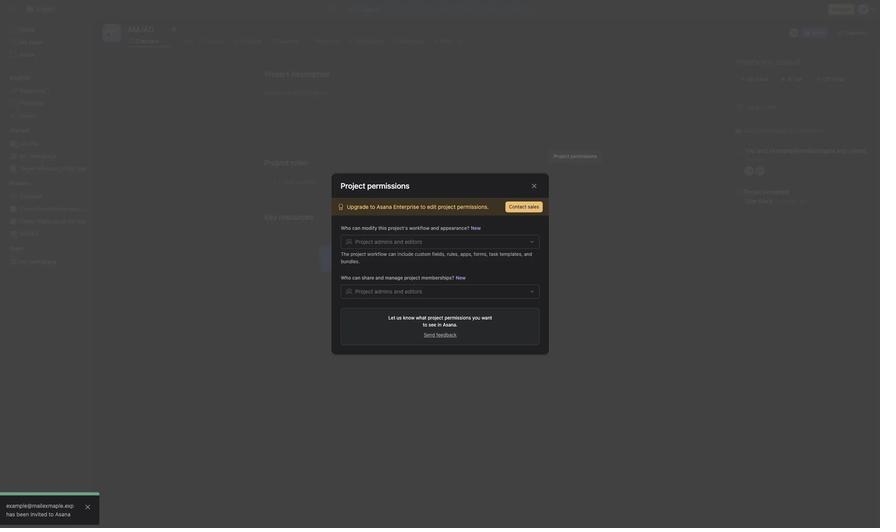Task type: describe. For each thing, give the bounding box(es) containing it.
the project workflow can include custom fields, rules, apps, forms, task templates, and bundles.
[[341, 251, 533, 265]]

key resources
[[264, 213, 314, 222]]

this
[[379, 225, 387, 231]]

project's
[[388, 225, 408, 231]]

insights button
[[0, 74, 30, 82]]

editors for workflow
[[405, 239, 422, 245]]

can inside the project workflow can include custom fields, rules, apps, forms, task templates, and bundles.
[[388, 251, 396, 257]]

portfolios
[[20, 100, 44, 106]]

1 amjad link from the top
[[5, 138, 89, 150]]

around
[[419, 240, 437, 247]]

off track button
[[812, 72, 851, 86]]

seven for my
[[20, 165, 36, 172]]

message
[[762, 127, 788, 134]]

example@mailexmaple.exp inside you and example@mailexmaple.exp joined just now
[[770, 147, 848, 154]]

and inside the project workflow can include custom fields, rules, apps, forms, task templates, and bundles.
[[524, 251, 533, 257]]

add members by name or email…
[[346, 224, 430, 231]]

invite for invite with email
[[341, 207, 357, 214]]

share
[[362, 275, 374, 281]]

inbox link
[[5, 49, 89, 61]]

collaborators
[[371, 298, 404, 304]]

3
[[777, 199, 780, 204]]

off track
[[823, 76, 846, 82]]

2 a from the left
[[489, 240, 492, 247]]

share
[[812, 30, 825, 36]]

manage notifications
[[485, 281, 537, 288]]

manage
[[385, 275, 403, 281]]

admins for this
[[375, 239, 393, 245]]

and inside align your team around a shared vision with a project brief and supporting resources.
[[411, 249, 420, 255]]

just
[[745, 157, 755, 162]]

who for who can modify this project's workflow and appearance? new
[[341, 225, 351, 231]]

permissions.
[[458, 204, 489, 210]]

rules,
[[447, 251, 459, 257]]

cross-
[[20, 206, 37, 212]]

manage notifications button
[[485, 281, 540, 288]]

what's the status?
[[736, 58, 801, 66]]

at risk button
[[777, 72, 809, 86]]

hide sidebar image
[[10, 6, 16, 12]]

feedback
[[437, 332, 457, 338]]

can for share
[[352, 275, 361, 281]]

sales
[[528, 204, 540, 210]]

amjad inside starred element
[[20, 140, 39, 147]]

reporting
[[20, 87, 45, 94]]

projects element
[[0, 176, 93, 242]]

tb button
[[789, 28, 800, 38]]

to inside 'example@mailexmaple.exp has been invited to asana'
[[49, 511, 54, 518]]

tb inside tb button
[[791, 30, 797, 36]]

add
[[346, 224, 356, 231]]

asana inside 'example@mailexmaple.exp has been invited to asana'
[[55, 511, 71, 518]]

project for who can modify this project's workflow and appearance? new
[[355, 239, 373, 245]]

sea for my workspace
[[77, 165, 86, 172]]

global element
[[0, 19, 93, 66]]

and inside you and example@mailexmaple.exp joined just now
[[758, 147, 768, 154]]

starred
[[9, 127, 29, 134]]

let
[[389, 315, 395, 321]]

you and example@mailexmaple.exp joined button
[[745, 147, 867, 155]]

on track button
[[736, 72, 774, 86]]

who can share and manage project memberships? new
[[341, 275, 466, 281]]

fields,
[[432, 251, 446, 257]]

tyler black link
[[745, 198, 774, 204]]

teams element
[[0, 242, 93, 270]]

tasks
[[29, 39, 43, 45]]

members (2)
[[341, 281, 378, 288]]

permissions inside "let us know what project permissions you want to see in asana."
[[445, 315, 471, 321]]

dashboard
[[355, 38, 383, 44]]

starred element
[[0, 124, 93, 176]]

projects
[[9, 180, 30, 187]]

1 a from the left
[[438, 240, 441, 247]]

workflow inside the project workflow can include custom fields, rules, apps, forms, task templates, and bundles.
[[367, 251, 387, 257]]

modify
[[362, 225, 377, 231]]

project created tyler black 3 minutes ago
[[745, 188, 808, 204]]

0 vertical spatial project
[[554, 153, 570, 159]]

ago
[[800, 199, 808, 204]]

project left plan
[[63, 206, 81, 212]]

timeline
[[240, 38, 262, 44]]

upgrade for upgrade to asana enterprise to edit project permissions.
[[347, 204, 369, 210]]

email…
[[412, 224, 430, 231]]

has
[[6, 511, 15, 518]]

my workspace link inside starred element
[[5, 150, 89, 162]]

forms,
[[474, 251, 488, 257]]

dashboard link
[[349, 37, 383, 45]]

0 vertical spatial members
[[797, 127, 824, 134]]

inbox
[[20, 51, 34, 58]]

manage
[[485, 281, 505, 288]]

track for on track
[[756, 76, 769, 82]]

seven warlords of the sea for workspace
[[20, 165, 86, 172]]

calendar
[[277, 38, 300, 44]]

project permissions dialog
[[332, 174, 549, 355]]

my workspace link inside the teams element
[[5, 256, 89, 268]]

memberships?
[[422, 275, 454, 281]]

align
[[379, 240, 391, 247]]

supporting
[[422, 249, 449, 255]]

know
[[403, 315, 415, 321]]

0 vertical spatial new
[[471, 225, 481, 231]]

send feedback
[[424, 332, 457, 338]]

to down project permissions
[[370, 204, 375, 210]]

what's
[[736, 58, 761, 66]]

private to members option group
[[341, 254, 540, 275]]

project right edit
[[438, 204, 456, 210]]

bundles.
[[341, 259, 360, 265]]

project created
[[745, 188, 790, 195]]

upgrade for upgrade
[[833, 6, 852, 12]]

you and example@mailexmaple.exp joined just now
[[745, 147, 867, 162]]

apps,
[[461, 251, 473, 257]]

at
[[788, 76, 794, 82]]

with email
[[358, 207, 387, 214]]

team
[[405, 240, 418, 247]]

ex
[[758, 168, 763, 174]]

workflow link
[[310, 37, 340, 45]]

project inside "let us know what project permissions you want to see in asana."
[[428, 315, 444, 321]]

name
[[390, 224, 404, 231]]

warlords for workspace
[[37, 165, 59, 172]]



Task type: locate. For each thing, give the bounding box(es) containing it.
what
[[416, 315, 427, 321]]

send inside project permissions dialog
[[424, 332, 435, 338]]

0 horizontal spatial members
[[358, 224, 381, 231]]

1 horizontal spatial track
[[833, 76, 846, 82]]

1 vertical spatial my workspace link
[[5, 256, 89, 268]]

1 vertical spatial who
[[341, 275, 351, 281]]

workflow up team
[[409, 225, 430, 231]]

my workspace inside starred element
[[20, 153, 56, 159]]

track for off track
[[833, 76, 846, 82]]

seven warlords of the sea link
[[5, 162, 89, 175], [5, 215, 89, 228]]

0 horizontal spatial new
[[456, 275, 466, 281]]

contact
[[510, 204, 527, 210]]

1 vertical spatial invite
[[22, 515, 36, 521]]

the status?
[[763, 58, 801, 66]]

2 warlords from the top
[[37, 218, 59, 225]]

the up talkback link
[[67, 165, 76, 172]]

seven inside starred element
[[20, 165, 36, 172]]

upgrade button
[[829, 4, 855, 15]]

editors
[[405, 239, 422, 245], [405, 288, 422, 295]]

0 vertical spatial editors
[[405, 239, 422, 245]]

and up now
[[758, 147, 768, 154]]

1 my workspace link from the top
[[5, 150, 89, 162]]

members
[[797, 127, 824, 134], [358, 224, 381, 231]]

0 vertical spatial example@mailexmaple.exp
[[770, 147, 848, 154]]

1 close this dialog image from the top
[[531, 181, 538, 188]]

talkback
[[20, 193, 42, 200]]

remove from starred image
[[171, 26, 177, 32]]

1 vertical spatial amjad
[[20, 230, 39, 237]]

of for functional
[[61, 218, 66, 225]]

0 horizontal spatial workflow
[[367, 251, 387, 257]]

seven up projects
[[20, 165, 36, 172]]

include
[[398, 251, 414, 257]]

members left by
[[358, 224, 381, 231]]

track
[[756, 76, 769, 82], [833, 76, 846, 82]]

workflow up private to members
[[367, 251, 387, 257]]

been
[[17, 511, 29, 518]]

custom
[[415, 251, 431, 257]]

tyler
[[745, 198, 758, 204]]

0 vertical spatial upgrade
[[833, 6, 852, 12]]

to left edit
[[421, 204, 426, 210]]

of for workspace
[[61, 165, 66, 172]]

my workspace for my workspace link in starred element
[[20, 153, 56, 159]]

0 horizontal spatial tb
[[344, 337, 350, 343]]

1 vertical spatial project
[[355, 239, 373, 245]]

invited
[[31, 511, 47, 518]]

1 vertical spatial admins
[[375, 288, 393, 295]]

team
[[9, 245, 23, 252]]

my workspace down team
[[20, 258, 56, 265]]

project admins and editors button up fields,
[[341, 235, 540, 249]]

who can modify this project's workflow and appearance? new
[[341, 225, 481, 231]]

send message to members button
[[745, 127, 824, 134]]

0 vertical spatial the
[[67, 165, 76, 172]]

1 vertical spatial amjad link
[[5, 228, 89, 240]]

seven down cross-
[[20, 218, 36, 225]]

asana up by
[[377, 204, 392, 210]]

1 vertical spatial seven warlords of the sea
[[20, 218, 86, 225]]

reporting link
[[5, 85, 89, 97]]

1 seven warlords of the sea link from the top
[[5, 162, 89, 175]]

tb down usersicon
[[344, 337, 350, 343]]

example@mailexmaple.exp up invited
[[6, 503, 74, 509]]

home link
[[5, 24, 89, 36]]

warlords up talkback link
[[37, 165, 59, 172]]

workspace inside the teams element
[[29, 258, 56, 265]]

asana.
[[443, 322, 458, 328]]

sea inside starred element
[[77, 165, 86, 172]]

0 vertical spatial my
[[20, 39, 28, 45]]

1 vertical spatial can
[[388, 251, 396, 257]]

0 vertical spatial seven warlords of the sea link
[[5, 162, 89, 175]]

2 horizontal spatial tb
[[791, 30, 797, 36]]

overview link
[[129, 37, 159, 45]]

who left modify at top left
[[341, 225, 351, 231]]

2 the from the top
[[67, 218, 76, 225]]

project admins and editors up collaborators
[[355, 288, 422, 295]]

upgrade inside button
[[833, 6, 852, 12]]

of
[[61, 165, 66, 172], [61, 218, 66, 225]]

2 admins from the top
[[375, 288, 393, 295]]

seven warlords of the sea link for functional
[[5, 215, 89, 228]]

1 horizontal spatial a
[[489, 240, 492, 247]]

my workspace inside the teams element
[[20, 258, 56, 265]]

my workspace for my workspace link inside the the teams element
[[20, 258, 56, 265]]

my down team
[[20, 258, 28, 265]]

who up members (2)
[[341, 275, 351, 281]]

seven warlords of the sea inside starred element
[[20, 165, 86, 172]]

of up talkback link
[[61, 165, 66, 172]]

project right manage
[[404, 275, 420, 281]]

1 horizontal spatial tb
[[747, 168, 753, 174]]

0 vertical spatial seven
[[20, 165, 36, 172]]

of down cross-functional project plan
[[61, 218, 66, 225]]

close this dialog image inside project permissions dialog
[[531, 183, 538, 189]]

None text field
[[126, 22, 156, 36]]

amjad up team
[[20, 230, 39, 237]]

1 admins from the top
[[375, 239, 393, 245]]

and right email… at the left top
[[431, 225, 439, 231]]

1 the from the top
[[67, 165, 76, 172]]

example@mailexmaple.exp down collaborators
[[358, 314, 426, 320]]

0 vertical spatial my workspace
[[20, 153, 56, 159]]

2 track from the left
[[833, 76, 846, 82]]

invite inside button
[[22, 515, 36, 521]]

1 sea from the top
[[77, 165, 86, 172]]

1 horizontal spatial invite
[[341, 207, 357, 214]]

2 project admins and editors button from the top
[[341, 285, 540, 299]]

1 vertical spatial project admins and editors button
[[341, 285, 540, 299]]

1 vertical spatial warlords
[[37, 218, 59, 225]]

my inside global element
[[20, 39, 28, 45]]

2 vertical spatial example@mailexmaple.exp
[[6, 503, 74, 509]]

2 who from the top
[[341, 275, 351, 281]]

seven warlords of the sea link for workspace
[[5, 162, 89, 175]]

my inside starred element
[[20, 153, 28, 159]]

and down team
[[411, 249, 420, 255]]

us
[[397, 315, 402, 321]]

the inside projects element
[[67, 218, 76, 225]]

1 vertical spatial sea
[[77, 218, 86, 225]]

seven warlords of the sea link up talkback link
[[5, 162, 89, 175]]

close this dialog image inside share amjad dialog
[[531, 181, 538, 188]]

1 project admins and editors button from the top
[[341, 235, 540, 249]]

0 vertical spatial who
[[341, 225, 351, 231]]

project inside the project workflow can include custom fields, rules, apps, forms, task templates, and bundles.
[[351, 251, 366, 257]]

a right with
[[489, 240, 492, 247]]

0 horizontal spatial a
[[438, 240, 441, 247]]

my left tasks
[[20, 39, 28, 45]]

1 project admins and editors from the top
[[355, 239, 422, 245]]

the down cross-functional project plan
[[67, 218, 76, 225]]

1 vertical spatial workspace
[[29, 258, 56, 265]]

warlords down cross-functional project plan link
[[37, 218, 59, 225]]

edit
[[427, 204, 437, 210]]

insights element
[[0, 71, 93, 124]]

upgrade
[[833, 6, 852, 12], [347, 204, 369, 210]]

1 seven from the top
[[20, 165, 36, 172]]

and down who can share and manage project memberships? new in the bottom of the page
[[394, 288, 404, 295]]

admins up task collaborators
[[375, 288, 393, 295]]

project admins and editors button down memberships?
[[341, 285, 540, 299]]

seven for cross-
[[20, 218, 36, 225]]

0 vertical spatial tb
[[791, 30, 797, 36]]

0 vertical spatial asana
[[377, 204, 392, 210]]

contact sales
[[510, 204, 540, 210]]

invite inside share amjad dialog
[[341, 207, 357, 214]]

seven warlords of the sea inside projects element
[[20, 218, 86, 225]]

members inside button
[[358, 224, 381, 231]]

list link
[[178, 37, 193, 45]]

invite right has
[[22, 515, 36, 521]]

project admins and editors for project's
[[355, 239, 422, 245]]

can for modify
[[352, 225, 361, 231]]

amjad link up the teams element
[[5, 228, 89, 240]]

to right message
[[789, 127, 795, 134]]

track right on
[[756, 76, 769, 82]]

1 vertical spatial upgrade
[[347, 204, 369, 210]]

add members by name or email… button
[[341, 221, 513, 235]]

admins
[[375, 239, 393, 245], [375, 288, 393, 295]]

close this dialog image
[[531, 181, 538, 188], [531, 183, 538, 189]]

1 vertical spatial seven warlords of the sea link
[[5, 215, 89, 228]]

2 vertical spatial can
[[352, 275, 361, 281]]

1 vertical spatial editors
[[405, 288, 422, 295]]

can up members (2)
[[352, 275, 361, 281]]

editors down who can share and manage project memberships? new in the bottom of the page
[[405, 288, 422, 295]]

0 vertical spatial admins
[[375, 239, 393, 245]]

tb inside share amjad dialog
[[344, 337, 350, 343]]

project admins and editors button for and
[[341, 235, 540, 249]]

2 my workspace link from the top
[[5, 256, 89, 268]]

risk
[[795, 76, 804, 82]]

0 vertical spatial amjad link
[[5, 138, 89, 150]]

editors for project
[[405, 288, 422, 295]]

goals
[[20, 112, 34, 119]]

project down align
[[379, 249, 396, 255]]

project roles
[[264, 158, 308, 167]]

2 seven warlords of the sea from the top
[[20, 218, 86, 225]]

upgrade inside project permissions dialog
[[347, 204, 369, 210]]

your
[[393, 240, 404, 247]]

new up with
[[471, 225, 481, 231]]

1 vertical spatial example@mailexmaple.exp
[[358, 314, 426, 320]]

send down see
[[424, 332, 435, 338]]

0 vertical spatial project admins and editors
[[355, 239, 422, 245]]

tb left ex
[[747, 168, 753, 174]]

on track
[[747, 76, 769, 82]]

and right 'share'
[[376, 275, 384, 281]]

insights
[[9, 74, 30, 81]]

1 horizontal spatial permissions
[[571, 153, 598, 159]]

1 horizontal spatial send
[[745, 127, 760, 134]]

2 of from the top
[[61, 218, 66, 225]]

messages link
[[393, 37, 425, 45]]

or
[[405, 224, 410, 231]]

example@mailexmaple.exp inside share amjad dialog
[[358, 314, 426, 320]]

my inside the teams element
[[20, 258, 28, 265]]

members up you and example@mailexmaple.exp joined button on the top right of the page
[[797, 127, 824, 134]]

the for workspace
[[67, 165, 76, 172]]

2 seven from the top
[[20, 218, 36, 225]]

cross-functional project plan
[[20, 206, 93, 212]]

by
[[382, 224, 389, 231]]

send for send feedback
[[424, 332, 435, 338]]

workspace inside starred element
[[29, 153, 56, 159]]

0 vertical spatial amjad
[[20, 140, 39, 147]]

close this dialog image for share amjad
[[531, 181, 538, 188]]

2 workspace from the top
[[29, 258, 56, 265]]

send
[[745, 127, 760, 134], [424, 332, 435, 338]]

new right memberships?
[[456, 275, 466, 281]]

admins for and
[[375, 288, 393, 295]]

2 horizontal spatial example@mailexmaple.exp
[[770, 147, 848, 154]]

1 my from the top
[[20, 39, 28, 45]]

0 vertical spatial warlords
[[37, 165, 59, 172]]

1 my workspace from the top
[[20, 153, 56, 159]]

amjad down starred
[[20, 140, 39, 147]]

2 amjad from the top
[[20, 230, 39, 237]]

2 my from the top
[[20, 153, 28, 159]]

2 vertical spatial project
[[355, 288, 373, 295]]

admins down this
[[375, 239, 393, 245]]

0 horizontal spatial send
[[424, 332, 435, 338]]

1 horizontal spatial upgrade
[[833, 6, 852, 12]]

0 vertical spatial sea
[[77, 165, 86, 172]]

the
[[67, 165, 76, 172], [67, 218, 76, 225]]

who for who can share and manage project memberships? new
[[341, 275, 351, 281]]

2 amjad link from the top
[[5, 228, 89, 240]]

1 vertical spatial of
[[61, 218, 66, 225]]

1 vertical spatial send
[[424, 332, 435, 338]]

0 vertical spatial send
[[745, 127, 760, 134]]

Project description title text field
[[260, 66, 333, 82]]

a up supporting
[[438, 240, 441, 247]]

usersicon image
[[344, 298, 350, 304]]

track right off on the top of the page
[[833, 76, 846, 82]]

my tasks link
[[5, 36, 89, 49]]

can
[[352, 225, 361, 231], [388, 251, 396, 257], [352, 275, 361, 281]]

amjad inside projects element
[[20, 230, 39, 237]]

2 vertical spatial tb
[[344, 337, 350, 343]]

sea
[[77, 165, 86, 172], [77, 218, 86, 225]]

0 vertical spatial invite
[[341, 207, 357, 214]]

1 vertical spatial members
[[358, 224, 381, 231]]

0 horizontal spatial track
[[756, 76, 769, 82]]

editors down who can modify this project's workflow and appearance? new
[[405, 239, 422, 245]]

invite button
[[7, 511, 41, 525]]

on
[[747, 76, 755, 82]]

3 my from the top
[[20, 258, 28, 265]]

1 vertical spatial project admins and editors
[[355, 288, 422, 295]]

my workspace link down starred
[[5, 150, 89, 162]]

1 vertical spatial asana
[[55, 511, 71, 518]]

with
[[477, 240, 488, 247]]

2 seven warlords of the sea link from the top
[[5, 215, 89, 228]]

1 horizontal spatial example@mailexmaple.exp
[[358, 314, 426, 320]]

send message to members
[[745, 127, 824, 134]]

1 track from the left
[[756, 76, 769, 82]]

project admins and editors button for memberships?
[[341, 285, 540, 299]]

my
[[20, 39, 28, 45], [20, 153, 28, 159], [20, 258, 28, 265]]

and up brief
[[394, 239, 404, 245]]

1 amjad from the top
[[20, 140, 39, 147]]

1 horizontal spatial new
[[471, 225, 481, 231]]

1 horizontal spatial members
[[797, 127, 824, 134]]

1 warlords from the top
[[37, 165, 59, 172]]

my workspace link down team
[[5, 256, 89, 268]]

0 horizontal spatial upgrade
[[347, 204, 369, 210]]

0 vertical spatial project admins and editors button
[[341, 235, 540, 249]]

in
[[438, 322, 442, 328]]

of inside projects element
[[61, 218, 66, 225]]

the for functional
[[67, 218, 76, 225]]

1 vertical spatial seven
[[20, 218, 36, 225]]

of inside starred element
[[61, 165, 66, 172]]

invite up add
[[341, 207, 357, 214]]

1 vertical spatial new
[[456, 275, 466, 281]]

project up bundles.
[[351, 251, 366, 257]]

board image
[[107, 28, 117, 38]]

project admins and editors down add members by name or email…
[[355, 239, 422, 245]]

example@mailexmaple.exp for example@mailexmaple.exp
[[358, 314, 426, 320]]

my for inbox
[[20, 39, 28, 45]]

amjad link down goals link
[[5, 138, 89, 150]]

warlords for functional
[[37, 218, 59, 225]]

share button
[[803, 28, 829, 38]]

at risk
[[788, 76, 804, 82]]

send for send message to members
[[745, 127, 760, 134]]

home
[[20, 26, 35, 33]]

project for who can share and manage project memberships? new
[[355, 288, 373, 295]]

warlords inside starred element
[[37, 165, 59, 172]]

2 my workspace from the top
[[20, 258, 56, 265]]

cross-functional project plan link
[[5, 203, 93, 215]]

1 vertical spatial permissions
[[445, 315, 471, 321]]

1 vertical spatial tb
[[747, 168, 753, 174]]

example@mailexmaple.exp down the send message to members button
[[770, 147, 848, 154]]

1 horizontal spatial workflow
[[409, 225, 430, 231]]

workflow
[[316, 38, 340, 44]]

0 horizontal spatial example@mailexmaple.exp
[[6, 503, 74, 509]]

shared
[[443, 240, 460, 247]]

my workspace down starred
[[20, 153, 56, 159]]

my for seven warlords of the sea
[[20, 153, 28, 159]]

portfolios link
[[5, 97, 89, 110]]

1 vertical spatial workflow
[[367, 251, 387, 257]]

0 horizontal spatial invite
[[22, 515, 36, 521]]

notifications
[[506, 281, 537, 288]]

want
[[482, 315, 492, 321]]

1 who from the top
[[341, 225, 351, 231]]

1 editors from the top
[[405, 239, 422, 245]]

sea for cross-functional project plan
[[77, 218, 86, 225]]

1 workspace from the top
[[29, 153, 56, 159]]

plan
[[83, 206, 93, 212]]

project admins and editors button
[[341, 235, 540, 249], [341, 285, 540, 299]]

1 vertical spatial my workspace
[[20, 258, 56, 265]]

private to members
[[355, 261, 404, 267]]

seven warlords of the sea down cross-functional project plan
[[20, 218, 86, 225]]

minutes
[[781, 199, 798, 204]]

asana inside project permissions dialog
[[377, 204, 392, 210]]

resources.
[[450, 249, 477, 255]]

tb left share button
[[791, 30, 797, 36]]

to right invited
[[49, 511, 54, 518]]

sea inside projects element
[[77, 218, 86, 225]]

can up to members
[[388, 251, 396, 257]]

my down starred
[[20, 153, 28, 159]]

warlords inside projects element
[[37, 218, 59, 225]]

0 vertical spatial seven warlords of the sea
[[20, 165, 86, 172]]

seven warlords of the sea for functional
[[20, 218, 86, 225]]

seven warlords of the sea link down functional
[[5, 215, 89, 228]]

0 horizontal spatial permissions
[[445, 315, 471, 321]]

board link
[[203, 37, 224, 45]]

can left modify at top left
[[352, 225, 361, 231]]

0 vertical spatial my workspace link
[[5, 150, 89, 162]]

project inside align your team around a shared vision with a project brief and supporting resources.
[[379, 249, 396, 255]]

asana right invited
[[55, 511, 71, 518]]

1 seven warlords of the sea from the top
[[20, 165, 86, 172]]

contact sales button
[[506, 202, 543, 213]]

0 vertical spatial can
[[352, 225, 361, 231]]

messages
[[399, 38, 425, 44]]

joined
[[850, 147, 867, 154]]

project admins and editors for manage
[[355, 288, 422, 295]]

invite with email
[[341, 207, 387, 214]]

1 of from the top
[[61, 165, 66, 172]]

2 sea from the top
[[77, 218, 86, 225]]

1 horizontal spatial asana
[[377, 204, 392, 210]]

you
[[473, 315, 481, 321]]

close image
[[85, 504, 91, 511]]

example@mailexmaple.exp for example@mailexmaple.exp has been invited to asana
[[6, 503, 74, 509]]

2 vertical spatial my
[[20, 258, 28, 265]]

invite
[[341, 207, 357, 214], [22, 515, 36, 521]]

2 project admins and editors from the top
[[355, 288, 422, 295]]

timeline link
[[234, 37, 262, 45]]

1 vertical spatial my
[[20, 153, 28, 159]]

0 vertical spatial workflow
[[409, 225, 430, 231]]

the
[[341, 251, 349, 257]]

seven warlords of the sea up talkback link
[[20, 165, 86, 172]]

project admins and editors
[[355, 239, 422, 245], [355, 288, 422, 295]]

appearance?
[[441, 225, 470, 231]]

0 horizontal spatial asana
[[55, 511, 71, 518]]

send up you
[[745, 127, 760, 134]]

share amjad dialog
[[332, 172, 549, 356]]

projects button
[[0, 180, 30, 187]]

and right templates,
[[524, 251, 533, 257]]

0 vertical spatial of
[[61, 165, 66, 172]]

to inside "let us know what project permissions you want to see in asana."
[[423, 322, 428, 328]]

goals link
[[5, 110, 89, 122]]

invite for invite
[[22, 515, 36, 521]]

to left see
[[423, 322, 428, 328]]

who
[[341, 225, 351, 231], [341, 275, 351, 281]]

0 vertical spatial workspace
[[29, 153, 56, 159]]

files link
[[434, 37, 452, 45]]

1 vertical spatial the
[[67, 218, 76, 225]]

0 vertical spatial permissions
[[571, 153, 598, 159]]

the inside starred element
[[67, 165, 76, 172]]

close this dialog image for project permissions
[[531, 183, 538, 189]]

you
[[745, 147, 756, 154]]

2 editors from the top
[[405, 288, 422, 295]]

warlords
[[37, 165, 59, 172], [37, 218, 59, 225]]

project up see
[[428, 315, 444, 321]]

seven inside projects element
[[20, 218, 36, 225]]

now
[[756, 157, 765, 162]]

2 close this dialog image from the top
[[531, 183, 538, 189]]



Task type: vqa. For each thing, say whether or not it's contained in the screenshot.
Copy link button
no



